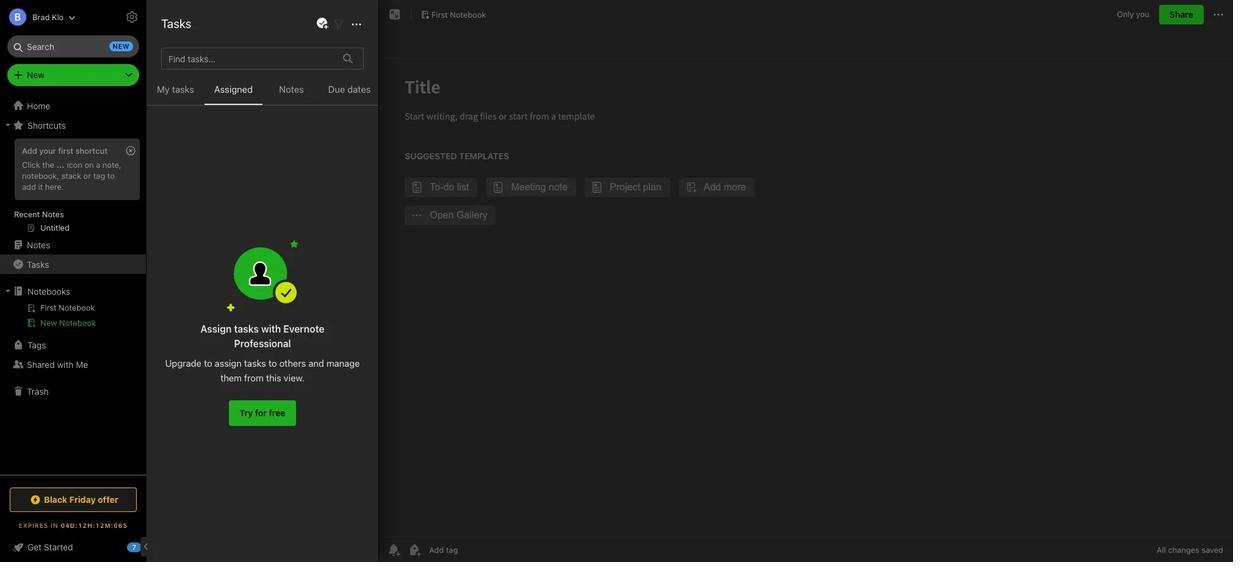 Task type: describe. For each thing, give the bounding box(es) containing it.
click
[[22, 160, 40, 170]]

share button
[[1159, 5, 1204, 24]]

tasks for my
[[172, 84, 194, 95]]

brad klo
[[32, 12, 64, 22]]

notes link
[[0, 235, 146, 255]]

notes button
[[262, 82, 320, 105]]

04d:12h:12m:06s
[[61, 522, 128, 529]]

notes inside group
[[42, 209, 64, 219]]

try
[[240, 407, 253, 418]]

friday
[[69, 494, 96, 505]]

assigned button
[[204, 82, 262, 105]]

all changes saved
[[1157, 545, 1223, 555]]

recent notes
[[14, 209, 64, 219]]

for
[[255, 407, 267, 418]]

home link
[[0, 96, 147, 115]]

try for free button
[[229, 400, 296, 426]]

stack
[[61, 171, 81, 181]]

group containing add your first shortcut
[[0, 135, 146, 240]]

untitled button
[[147, 59, 378, 132]]

shared with me
[[27, 359, 88, 370]]

try for free
[[240, 407, 285, 418]]

0 vertical spatial tasks
[[161, 16, 191, 31]]

icon on a note, notebook, stack or tag to add it here.
[[22, 160, 121, 192]]

only you
[[1117, 9, 1149, 19]]

shortcut
[[75, 146, 108, 156]]

notebook,
[[22, 171, 59, 181]]

2 horizontal spatial to
[[268, 357, 277, 368]]

add tag image
[[407, 543, 422, 557]]

Note Editor text field
[[379, 59, 1233, 537]]

new task image
[[315, 16, 330, 31]]

offer
[[98, 494, 118, 505]]

add
[[22, 146, 37, 156]]

expires in 04d:12h:12m:06s
[[19, 522, 128, 529]]

shared with me link
[[0, 355, 146, 374]]

notes inside notes link
[[27, 240, 50, 250]]

klo
[[52, 12, 64, 22]]

...
[[56, 160, 65, 170]]

filter tasks image
[[331, 17, 346, 31]]

saved
[[1202, 545, 1223, 555]]

all
[[1157, 545, 1166, 555]]

trash
[[27, 386, 49, 396]]

first
[[432, 10, 448, 19]]

black
[[44, 494, 67, 505]]

view.
[[284, 372, 305, 383]]

new button
[[7, 64, 139, 86]]

1
[[161, 38, 165, 48]]

changes
[[1168, 545, 1199, 555]]

More actions and view options field
[[346, 16, 364, 31]]

add
[[22, 182, 36, 192]]

on
[[85, 160, 94, 170]]

a
[[96, 160, 100, 170]]

black friday offer
[[44, 494, 118, 505]]

you
[[1136, 9, 1149, 19]]

assigned
[[214, 84, 253, 95]]

share
[[1170, 9, 1193, 20]]

settings image
[[125, 10, 139, 24]]

and
[[308, 357, 324, 368]]

assign
[[200, 323, 232, 334]]

tree containing home
[[0, 96, 147, 474]]

started
[[44, 542, 73, 552]]

professional
[[234, 338, 291, 349]]

due dates
[[328, 84, 371, 95]]

new
[[113, 42, 129, 50]]

click to collapse image
[[142, 540, 151, 554]]

first notebook
[[432, 10, 486, 19]]

upgrade to assign tasks to others and manage them from this view.
[[165, 357, 360, 383]]

notebook for new notebook
[[59, 318, 96, 328]]

shortcuts button
[[0, 115, 146, 135]]

note,
[[102, 160, 121, 170]]

assign tasks with evernote professional
[[200, 323, 325, 349]]

my tasks
[[157, 84, 194, 95]]

or
[[83, 171, 91, 181]]

this
[[266, 372, 281, 383]]



Task type: locate. For each thing, give the bounding box(es) containing it.
tags button
[[0, 335, 146, 355]]

them
[[220, 372, 242, 383]]

new search field
[[16, 35, 133, 57]]

shared
[[27, 359, 55, 370]]

Filter tasks field
[[331, 16, 346, 31]]

new up tags
[[40, 318, 57, 328]]

notebook inside button
[[59, 318, 96, 328]]

new for new
[[27, 70, 44, 80]]

Search text field
[[16, 35, 131, 57]]

tasks inside upgrade to assign tasks to others and manage them from this view.
[[244, 357, 266, 368]]

tasks
[[161, 16, 191, 31], [27, 259, 49, 270]]

notebook up tags "button"
[[59, 318, 96, 328]]

with up professional
[[261, 323, 281, 334]]

1 horizontal spatial with
[[261, 323, 281, 334]]

tasks down untitled in the top left of the page
[[172, 84, 194, 95]]

dates
[[347, 84, 371, 95]]

0 vertical spatial notebook
[[450, 10, 486, 19]]

brad
[[32, 12, 50, 22]]

Account field
[[0, 5, 76, 29]]

tasks inside tasks button
[[27, 259, 49, 270]]

tasks up from
[[244, 357, 266, 368]]

in
[[51, 522, 58, 529]]

notebooks
[[27, 286, 70, 296]]

0 horizontal spatial notebook
[[59, 318, 96, 328]]

first
[[58, 146, 73, 156]]

me
[[76, 359, 88, 370]]

1 vertical spatial tasks
[[27, 259, 49, 270]]

new notebook button
[[0, 316, 146, 330]]

only
[[1117, 9, 1134, 19]]

tasks for assign
[[234, 323, 259, 334]]

new notebook group
[[0, 301, 146, 335]]

due dates button
[[320, 82, 378, 105]]

1 horizontal spatial to
[[204, 357, 212, 368]]

note
[[167, 38, 185, 48]]

tasks up the note
[[161, 16, 191, 31]]

due
[[328, 84, 345, 95]]

my tasks button
[[147, 82, 204, 105]]

tag
[[93, 171, 105, 181]]

notes up the note
[[173, 12, 206, 26]]

new inside popup button
[[27, 70, 44, 80]]

notebook inside 'button'
[[450, 10, 486, 19]]

untitled
[[162, 70, 195, 80]]

7
[[132, 543, 136, 551]]

add your first shortcut
[[22, 146, 108, 156]]

expand note image
[[388, 7, 402, 22]]

notes left due
[[279, 84, 304, 95]]

recent
[[14, 209, 40, 219]]

to
[[107, 171, 115, 181], [204, 357, 212, 368], [268, 357, 277, 368]]

others
[[279, 357, 306, 368]]

0 vertical spatial tasks
[[172, 84, 194, 95]]

Find tasks… text field
[[164, 49, 336, 69]]

0 horizontal spatial to
[[107, 171, 115, 181]]

notes down recent notes
[[27, 240, 50, 250]]

home
[[27, 100, 50, 111]]

new inside button
[[40, 318, 57, 328]]

tasks
[[172, 84, 194, 95], [234, 323, 259, 334], [244, 357, 266, 368]]

your
[[39, 146, 56, 156]]

assign
[[215, 357, 242, 368]]

notebook right first
[[450, 10, 486, 19]]

tasks button
[[0, 255, 146, 274]]

get started
[[27, 542, 73, 552]]

0 vertical spatial with
[[261, 323, 281, 334]]

notebook for first notebook
[[450, 10, 486, 19]]

to down note,
[[107, 171, 115, 181]]

1 vertical spatial new
[[40, 318, 57, 328]]

from
[[244, 372, 264, 383]]

tasks inside button
[[172, 84, 194, 95]]

black friday offer button
[[10, 488, 137, 512]]

notes inside button
[[279, 84, 304, 95]]

tree
[[0, 96, 147, 474]]

notebook
[[450, 10, 486, 19], [59, 318, 96, 328]]

1 horizontal spatial tasks
[[161, 16, 191, 31]]

upgrade
[[165, 357, 201, 368]]

first notebook button
[[416, 6, 490, 23]]

1 vertical spatial tasks
[[234, 323, 259, 334]]

with left me
[[57, 359, 74, 370]]

expand notebooks image
[[3, 286, 13, 296]]

0 horizontal spatial tasks
[[27, 259, 49, 270]]

new for new notebook
[[40, 318, 57, 328]]

manage
[[326, 357, 360, 368]]

to left assign
[[204, 357, 212, 368]]

tasks inside assign tasks with evernote professional
[[234, 323, 259, 334]]

tags
[[27, 340, 46, 350]]

note window element
[[379, 0, 1233, 562]]

evernote
[[283, 323, 325, 334]]

new up home
[[27, 70, 44, 80]]

tasks up professional
[[234, 323, 259, 334]]

with inside assign tasks with evernote professional
[[261, 323, 281, 334]]

more actions and view options image
[[349, 17, 364, 31]]

icon
[[67, 160, 82, 170]]

group
[[0, 135, 146, 240]]

add a reminder image
[[386, 543, 401, 557]]

free
[[269, 407, 285, 418]]

to up the "this"
[[268, 357, 277, 368]]

1 horizontal spatial notebook
[[450, 10, 486, 19]]

2 vertical spatial tasks
[[244, 357, 266, 368]]

click the ...
[[22, 160, 65, 170]]

expires
[[19, 522, 48, 529]]

1 vertical spatial notebook
[[59, 318, 96, 328]]

with
[[261, 323, 281, 334], [57, 359, 74, 370]]

new notebook
[[40, 318, 96, 328]]

notebooks link
[[0, 281, 146, 301]]

the
[[42, 160, 54, 170]]

my
[[157, 84, 170, 95]]

notes right recent
[[42, 209, 64, 219]]

1 note
[[161, 38, 185, 48]]

here.
[[45, 182, 64, 192]]

get
[[27, 542, 42, 552]]

0 horizontal spatial with
[[57, 359, 74, 370]]

tasks up "notebooks" at the bottom
[[27, 259, 49, 270]]

1 vertical spatial with
[[57, 359, 74, 370]]

it
[[38, 182, 43, 192]]

Help and Learning task checklist field
[[0, 538, 147, 557]]

to inside icon on a note, notebook, stack or tag to add it here.
[[107, 171, 115, 181]]

notes
[[173, 12, 206, 26], [279, 84, 304, 95], [42, 209, 64, 219], [27, 240, 50, 250]]

0 vertical spatial new
[[27, 70, 44, 80]]



Task type: vqa. For each thing, say whether or not it's contained in the screenshot.
due dates button
yes



